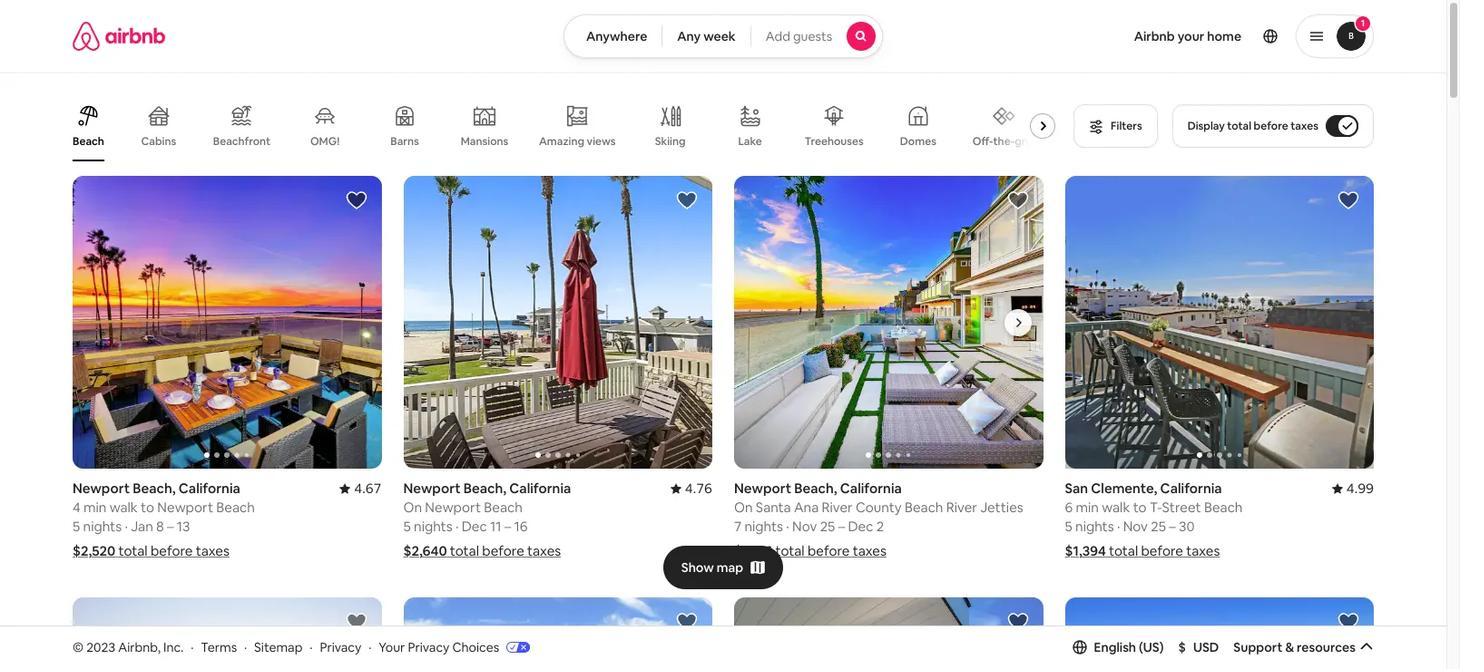 Task type: describe. For each thing, give the bounding box(es) containing it.
show
[[681, 560, 714, 576]]

30
[[1179, 519, 1195, 536]]

display total before taxes
[[1188, 119, 1319, 133]]

show map
[[681, 560, 743, 576]]

$ usd
[[1178, 640, 1219, 656]]

any
[[677, 28, 701, 44]]

anywhere
[[586, 28, 647, 44]]

sitemap link
[[254, 639, 303, 656]]

1 river from the left
[[822, 500, 853, 517]]

newport beach, california on newport beach 5 nights · dec 11 – 16 $2,640 total before taxes
[[403, 481, 571, 560]]

nights inside newport beach, california 4 min walk to newport beach 5 nights · jan 8 – 13 $2,520 total before taxes
[[83, 519, 122, 536]]

1
[[1361, 17, 1365, 29]]

sitemap
[[254, 639, 303, 656]]

newport beach, california 4 min walk to newport beach 5 nights · jan 8 – 13 $2,520 total before taxes
[[73, 481, 255, 560]]

1 add to wishlist: huntington beach, california image from the left
[[345, 612, 367, 634]]

dec inside newport beach, california on santa ana river county beach river jetties 7 nights · nov 25 – dec 2 $7,716 total before taxes
[[848, 519, 873, 536]]

airbnb,
[[118, 639, 161, 656]]

taxes inside display total before taxes button
[[1291, 119, 1319, 133]]

lake
[[738, 134, 762, 149]]

california for 13
[[179, 481, 240, 498]]

add guests
[[766, 28, 832, 44]]

street
[[1162, 500, 1201, 517]]

4
[[73, 500, 80, 517]]

newport for min
[[73, 481, 130, 498]]

$2,520
[[73, 543, 115, 560]]

support & resources
[[1234, 640, 1356, 656]]

2 add to wishlist: huntington beach, california image from the left
[[1338, 612, 1359, 634]]

off-the-grid
[[973, 134, 1035, 149]]

week
[[704, 28, 736, 44]]

beach inside newport beach, california on newport beach 5 nights · dec 11 – 16 $2,640 total before taxes
[[484, 500, 523, 517]]

· left privacy link
[[310, 639, 313, 656]]

inc.
[[163, 639, 184, 656]]

11
[[490, 519, 501, 536]]

taxes inside newport beach, california on newport beach 5 nights · dec 11 – 16 $2,640 total before taxes
[[527, 543, 561, 560]]

beach inside san clemente, california 6 min walk to t-street beach 5 nights · nov 25 – 30 $1,394 total before taxes
[[1204, 500, 1243, 517]]

1 privacy from the left
[[320, 639, 361, 656]]

before inside newport beach, california on newport beach 5 nights · dec 11 – 16 $2,640 total before taxes
[[482, 543, 524, 560]]

display total before taxes button
[[1172, 104, 1374, 148]]

2023
[[86, 639, 115, 656]]

privacy link
[[320, 639, 361, 656]]

none search field containing anywhere
[[563, 15, 883, 58]]

county
[[856, 500, 902, 517]]

group containing amazing views
[[73, 91, 1063, 162]]

clemente,
[[1091, 481, 1157, 498]]

before inside newport beach, california 4 min walk to newport beach 5 nights · jan 8 – 13 $2,520 total before taxes
[[151, 543, 193, 560]]

taxes inside newport beach, california 4 min walk to newport beach 5 nights · jan 8 – 13 $2,520 total before taxes
[[196, 543, 229, 560]]

cabins
[[141, 134, 176, 149]]

usd
[[1193, 640, 1219, 656]]

13
[[177, 519, 190, 536]]

barns
[[390, 134, 419, 149]]

jetties
[[980, 500, 1023, 517]]

· right the terms
[[244, 639, 247, 656]]

california for before
[[509, 481, 571, 498]]

choices
[[452, 639, 499, 656]]

· right inc.
[[191, 639, 194, 656]]

resources
[[1297, 640, 1356, 656]]

min for 6
[[1076, 500, 1099, 517]]

add
[[766, 28, 790, 44]]

terms link
[[201, 639, 237, 656]]

san
[[1065, 481, 1088, 498]]

san clemente, california 6 min walk to t-street beach 5 nights · nov 25 – 30 $1,394 total before taxes
[[1065, 481, 1243, 560]]

airbnb your home link
[[1123, 17, 1252, 55]]

© 2023 airbnb, inc. ·
[[73, 639, 194, 656]]

newport for newport
[[403, 481, 461, 498]]

add guests button
[[750, 15, 883, 58]]

7
[[734, 519, 742, 536]]

(us)
[[1139, 640, 1164, 656]]

total inside newport beach, california on santa ana river county beach river jetties 7 nights · nov 25 – dec 2 $7,716 total before taxes
[[775, 543, 805, 560]]

on for newport
[[403, 500, 422, 517]]

4.67
[[354, 481, 382, 498]]

total inside newport beach, california on newport beach 5 nights · dec 11 – 16 $2,640 total before taxes
[[450, 543, 479, 560]]

the-
[[993, 134, 1015, 149]]

support & resources button
[[1234, 640, 1374, 656]]

beach, for walk
[[133, 481, 176, 498]]

$2,640
[[403, 543, 447, 560]]

5 inside newport beach, california on newport beach 5 nights · dec 11 – 16 $2,640 total before taxes
[[403, 519, 411, 536]]

terms · sitemap · privacy ·
[[201, 639, 372, 656]]

your
[[1178, 28, 1205, 44]]

min for 4
[[83, 500, 107, 517]]

filters button
[[1074, 104, 1158, 148]]

domes
[[900, 134, 936, 149]]

map
[[717, 560, 743, 576]]

anywhere button
[[563, 15, 663, 58]]

display
[[1188, 119, 1225, 133]]

home
[[1207, 28, 1242, 44]]

· inside newport beach, california 4 min walk to newport beach 5 nights · jan 8 – 13 $2,520 total before taxes
[[125, 519, 128, 536]]

16
[[514, 519, 528, 536]]

6
[[1065, 500, 1073, 517]]

2 river from the left
[[946, 500, 977, 517]]

omg!
[[310, 134, 340, 149]]

add to wishlist: newport beach, california image
[[676, 190, 698, 211]]

beach inside "group"
[[73, 134, 104, 149]]

1 button
[[1296, 15, 1374, 58]]

5 inside newport beach, california 4 min walk to newport beach 5 nights · jan 8 – 13 $2,520 total before taxes
[[73, 519, 80, 536]]



Task type: vqa. For each thing, say whether or not it's contained in the screenshot.


Task type: locate. For each thing, give the bounding box(es) containing it.
before inside display total before taxes button
[[1254, 119, 1288, 133]]

2
[[876, 519, 884, 536]]

1 horizontal spatial min
[[1076, 500, 1099, 517]]

before down 8
[[151, 543, 193, 560]]

5 down 6
[[1065, 519, 1072, 536]]

1 walk from the left
[[110, 500, 138, 517]]

before inside san clemente, california 6 min walk to t-street beach 5 nights · nov 25 – 30 $1,394 total before taxes
[[1141, 543, 1183, 560]]

your privacy choices
[[379, 639, 499, 656]]

nights inside newport beach, california on santa ana river county beach river jetties 7 nights · nov 25 – dec 2 $7,716 total before taxes
[[745, 519, 783, 536]]

nov down clemente,
[[1123, 519, 1148, 536]]

2 privacy from the left
[[408, 639, 450, 656]]

1 horizontal spatial on
[[734, 500, 753, 517]]

nights up $2,520
[[83, 519, 122, 536]]

1 horizontal spatial to
[[1133, 500, 1147, 517]]

1 california from the left
[[179, 481, 240, 498]]

taxes
[[1291, 119, 1319, 133], [196, 543, 229, 560], [527, 543, 561, 560], [853, 543, 887, 560], [1186, 543, 1220, 560]]

terms
[[201, 639, 237, 656]]

2 – from the left
[[504, 519, 511, 536]]

dec left 11
[[462, 519, 487, 536]]

beach, for ana
[[794, 481, 837, 498]]

any week
[[677, 28, 736, 44]]

2 walk from the left
[[1102, 500, 1130, 517]]

1 horizontal spatial add to wishlist: huntington beach, california image
[[1338, 612, 1359, 634]]

2 nov from the left
[[1123, 519, 1148, 536]]

before inside newport beach, california on santa ana river county beach river jetties 7 nights · nov 25 – dec 2 $7,716 total before taxes
[[808, 543, 850, 560]]

total inside newport beach, california 4 min walk to newport beach 5 nights · jan 8 – 13 $2,520 total before taxes
[[118, 543, 148, 560]]

california up 13
[[179, 481, 240, 498]]

25 down t- in the bottom right of the page
[[1151, 519, 1166, 536]]

· inside newport beach, california on newport beach 5 nights · dec 11 – 16 $2,640 total before taxes
[[455, 519, 459, 536]]

beach, inside newport beach, california on newport beach 5 nights · dec 11 – 16 $2,640 total before taxes
[[464, 481, 506, 498]]

$1,394
[[1065, 543, 1106, 560]]

add to wishlist: huntington beach, california image up privacy link
[[345, 612, 367, 634]]

1 – from the left
[[167, 519, 174, 536]]

walk down clemente,
[[1102, 500, 1130, 517]]

nights down "santa"
[[745, 519, 783, 536]]

– inside newport beach, california on santa ana river county beach river jetties 7 nights · nov 25 – dec 2 $7,716 total before taxes
[[838, 519, 845, 536]]

privacy right your
[[408, 639, 450, 656]]

· down "santa"
[[786, 519, 789, 536]]

– inside newport beach, california 4 min walk to newport beach 5 nights · jan 8 – 13 $2,520 total before taxes
[[167, 519, 174, 536]]

1 horizontal spatial privacy
[[408, 639, 450, 656]]

beach, up the 'ana'
[[794, 481, 837, 498]]

walk up jan
[[110, 500, 138, 517]]

1 dec from the left
[[462, 519, 487, 536]]

5 down 4
[[73, 519, 80, 536]]

0 horizontal spatial nov
[[792, 519, 817, 536]]

taxes inside san clemente, california 6 min walk to t-street beach 5 nights · nov 25 – 30 $1,394 total before taxes
[[1186, 543, 1220, 560]]

santa
[[756, 500, 791, 517]]

treehouses
[[805, 134, 864, 149]]

4.76
[[685, 481, 712, 498]]

nights up $1,394
[[1075, 519, 1114, 536]]

newport for santa
[[734, 481, 791, 498]]

on up 7 at bottom right
[[734, 500, 753, 517]]

california inside san clemente, california 6 min walk to t-street beach 5 nights · nov 25 – 30 $1,394 total before taxes
[[1160, 481, 1222, 498]]

– inside newport beach, california on newport beach 5 nights · dec 11 – 16 $2,640 total before taxes
[[504, 519, 511, 536]]

on
[[403, 500, 422, 517], [734, 500, 753, 517]]

– right 8
[[167, 519, 174, 536]]

group
[[73, 91, 1063, 162], [73, 176, 382, 470], [403, 176, 712, 470], [734, 176, 1043, 470], [1065, 176, 1374, 470], [73, 598, 382, 670], [403, 598, 712, 670], [734, 598, 1043, 670], [1065, 598, 1374, 670]]

to for t-
[[1133, 500, 1147, 517]]

any week button
[[662, 15, 751, 58]]

river left jetties
[[946, 500, 977, 517]]

2 nights from the left
[[414, 519, 452, 536]]

0 horizontal spatial 25
[[820, 519, 835, 536]]

2 on from the left
[[734, 500, 753, 517]]

2 horizontal spatial beach,
[[794, 481, 837, 498]]

3 5 from the left
[[1065, 519, 1072, 536]]

english (us) button
[[1072, 640, 1164, 656]]

profile element
[[905, 0, 1374, 73]]

2 min from the left
[[1076, 500, 1099, 517]]

1 horizontal spatial 5
[[403, 519, 411, 536]]

25 inside san clemente, california 6 min walk to t-street beach 5 nights · nov 25 – 30 $1,394 total before taxes
[[1151, 519, 1166, 536]]

nights inside san clemente, california 6 min walk to t-street beach 5 nights · nov 25 – 30 $1,394 total before taxes
[[1075, 519, 1114, 536]]

your privacy choices link
[[379, 639, 530, 657]]

walk inside san clemente, california 6 min walk to t-street beach 5 nights · nov 25 – 30 $1,394 total before taxes
[[1102, 500, 1130, 517]]

1 nov from the left
[[792, 519, 817, 536]]

total right $7,716
[[775, 543, 805, 560]]

beach, for beach
[[464, 481, 506, 498]]

1 beach, from the left
[[133, 481, 176, 498]]

add to wishlist: huntington beach, california image up "resources"
[[1338, 612, 1359, 634]]

nov inside newport beach, california on santa ana river county beach river jetties 7 nights · nov 25 – dec 2 $7,716 total before taxes
[[792, 519, 817, 536]]

newport inside newport beach, california on santa ana river county beach river jetties 7 nights · nov 25 – dec 2 $7,716 total before taxes
[[734, 481, 791, 498]]

to up jan
[[141, 500, 154, 517]]

0 horizontal spatial 5
[[73, 519, 80, 536]]

0 horizontal spatial to
[[141, 500, 154, 517]]

None search field
[[563, 15, 883, 58]]

dec inside newport beach, california on newport beach 5 nights · dec 11 – 16 $2,640 total before taxes
[[462, 519, 487, 536]]

2 beach, from the left
[[464, 481, 506, 498]]

0 horizontal spatial privacy
[[320, 639, 361, 656]]

min inside newport beach, california 4 min walk to newport beach 5 nights · jan 8 – 13 $2,520 total before taxes
[[83, 500, 107, 517]]

mansions
[[461, 134, 508, 149]]

california inside newport beach, california on santa ana river county beach river jetties 7 nights · nov 25 – dec 2 $7,716 total before taxes
[[840, 481, 902, 498]]

river right the 'ana'
[[822, 500, 853, 517]]

walk inside newport beach, california 4 min walk to newport beach 5 nights · jan 8 – 13 $2,520 total before taxes
[[110, 500, 138, 517]]

to
[[141, 500, 154, 517], [1133, 500, 1147, 517]]

beach inside newport beach, california 4 min walk to newport beach 5 nights · jan 8 – 13 $2,520 total before taxes
[[216, 500, 255, 517]]

show map button
[[663, 546, 783, 590]]

privacy left your
[[320, 639, 361, 656]]

newport beach, california on santa ana river county beach river jetties 7 nights · nov 25 – dec 2 $7,716 total before taxes
[[734, 481, 1023, 560]]

4.76 out of 5 average rating image
[[670, 481, 712, 498]]

2 california from the left
[[509, 481, 571, 498]]

privacy
[[320, 639, 361, 656], [408, 639, 450, 656]]

california up street
[[1160, 481, 1222, 498]]

walk for nights
[[1102, 500, 1130, 517]]

min
[[83, 500, 107, 517], [1076, 500, 1099, 517]]

4.99
[[1347, 481, 1374, 498]]

on inside newport beach, california on newport beach 5 nights · dec 11 – 16 $2,640 total before taxes
[[403, 500, 422, 517]]

&
[[1285, 640, 1294, 656]]

3 – from the left
[[838, 519, 845, 536]]

beachfront
[[213, 134, 270, 149]]

total inside button
[[1227, 119, 1252, 133]]

2 dec from the left
[[848, 519, 873, 536]]

1 horizontal spatial river
[[946, 500, 977, 517]]

0 horizontal spatial beach,
[[133, 481, 176, 498]]

before right display
[[1254, 119, 1288, 133]]

nights inside newport beach, california on newport beach 5 nights · dec 11 – 16 $2,640 total before taxes
[[414, 519, 452, 536]]

2 horizontal spatial 5
[[1065, 519, 1072, 536]]

filters
[[1111, 119, 1142, 133]]

0 horizontal spatial river
[[822, 500, 853, 517]]

total inside san clemente, california 6 min walk to t-street beach 5 nights · nov 25 – 30 $1,394 total before taxes
[[1109, 543, 1138, 560]]

nov
[[792, 519, 817, 536], [1123, 519, 1148, 536]]

to inside san clemente, california 6 min walk to t-street beach 5 nights · nov 25 – 30 $1,394 total before taxes
[[1133, 500, 1147, 517]]

dec left 2
[[848, 519, 873, 536]]

california
[[179, 481, 240, 498], [509, 481, 571, 498], [840, 481, 902, 498], [1160, 481, 1222, 498]]

california up the "county"
[[840, 481, 902, 498]]

1 horizontal spatial dec
[[848, 519, 873, 536]]

california for 25
[[840, 481, 902, 498]]

t-
[[1150, 500, 1162, 517]]

before down 30
[[1141, 543, 1183, 560]]

nov down the 'ana'
[[792, 519, 817, 536]]

3 california from the left
[[840, 481, 902, 498]]

total
[[1227, 119, 1252, 133], [118, 543, 148, 560], [450, 543, 479, 560], [775, 543, 805, 560], [1109, 543, 1138, 560]]

before down the 'ana'
[[808, 543, 850, 560]]

beach, up 11
[[464, 481, 506, 498]]

2 25 from the left
[[1151, 519, 1166, 536]]

0 horizontal spatial on
[[403, 500, 422, 517]]

·
[[125, 519, 128, 536], [455, 519, 459, 536], [786, 519, 789, 536], [1117, 519, 1120, 536], [191, 639, 194, 656], [244, 639, 247, 656], [310, 639, 313, 656], [369, 639, 372, 656]]

25 left 2
[[820, 519, 835, 536]]

5 inside san clemente, california 6 min walk to t-street beach 5 nights · nov 25 – 30 $1,394 total before taxes
[[1065, 519, 1072, 536]]

min right 4
[[83, 500, 107, 517]]

1 horizontal spatial walk
[[1102, 500, 1130, 517]]

off-
[[973, 134, 993, 149]]

25 inside newport beach, california on santa ana river county beach river jetties 7 nights · nov 25 – dec 2 $7,716 total before taxes
[[820, 519, 835, 536]]

beach inside newport beach, california on santa ana river county beach river jetties 7 nights · nov 25 – dec 2 $7,716 total before taxes
[[905, 500, 943, 517]]

4.67 out of 5 average rating image
[[340, 481, 382, 498]]

beach,
[[133, 481, 176, 498], [464, 481, 506, 498], [794, 481, 837, 498]]

25
[[820, 519, 835, 536], [1151, 519, 1166, 536]]

walk
[[110, 500, 138, 517], [1102, 500, 1130, 517]]

beach, inside newport beach, california 4 min walk to newport beach 5 nights · jan 8 – 13 $2,520 total before taxes
[[133, 481, 176, 498]]

skiing
[[655, 134, 686, 149]]

ana
[[794, 500, 819, 517]]

nights
[[83, 519, 122, 536], [414, 519, 452, 536], [745, 519, 783, 536], [1075, 519, 1114, 536]]

jan
[[131, 519, 153, 536]]

guests
[[793, 28, 832, 44]]

grid
[[1015, 134, 1035, 149]]

1 horizontal spatial nov
[[1123, 519, 1148, 536]]

on inside newport beach, california on santa ana river county beach river jetties 7 nights · nov 25 – dec 2 $7,716 total before taxes
[[734, 500, 753, 517]]

total down jan
[[118, 543, 148, 560]]

· inside newport beach, california on santa ana river county beach river jetties 7 nights · nov 25 – dec 2 $7,716 total before taxes
[[786, 519, 789, 536]]

add to wishlist: newport beach, california image
[[345, 190, 367, 211], [1007, 190, 1029, 211], [676, 612, 698, 634], [1007, 612, 1029, 634]]

4 nights from the left
[[1075, 519, 1114, 536]]

english
[[1094, 640, 1136, 656]]

· left jan
[[125, 519, 128, 536]]

0 horizontal spatial add to wishlist: huntington beach, california image
[[345, 612, 367, 634]]

– left 30
[[1169, 519, 1176, 536]]

1 25 from the left
[[820, 519, 835, 536]]

on for santa
[[734, 500, 753, 517]]

total right $1,394
[[1109, 543, 1138, 560]]

to inside newport beach, california 4 min walk to newport beach 5 nights · jan 8 – 13 $2,520 total before taxes
[[141, 500, 154, 517]]

0 horizontal spatial walk
[[110, 500, 138, 517]]

$
[[1178, 640, 1186, 656]]

add to wishlist: huntington beach, california image
[[345, 612, 367, 634], [1338, 612, 1359, 634]]

support
[[1234, 640, 1283, 656]]

california for –
[[1160, 481, 1222, 498]]

to for newport
[[141, 500, 154, 517]]

before down 11
[[482, 543, 524, 560]]

california up the 16
[[509, 481, 571, 498]]

to left t- in the bottom right of the page
[[1133, 500, 1147, 517]]

views
[[587, 134, 616, 149]]

privacy inside "your privacy choices" link
[[408, 639, 450, 656]]

· left 11
[[455, 519, 459, 536]]

2 5 from the left
[[403, 519, 411, 536]]

add to wishlist: san clemente, california image
[[1338, 190, 1359, 211]]

airbnb your home
[[1134, 28, 1242, 44]]

– inside san clemente, california 6 min walk to t-street beach 5 nights · nov 25 – 30 $1,394 total before taxes
[[1169, 519, 1176, 536]]

0 horizontal spatial min
[[83, 500, 107, 517]]

1 horizontal spatial beach,
[[464, 481, 506, 498]]

newport
[[73, 481, 130, 498], [403, 481, 461, 498], [734, 481, 791, 498], [157, 500, 213, 517], [425, 500, 481, 517]]

nov inside san clemente, california 6 min walk to t-street beach 5 nights · nov 25 – 30 $1,394 total before taxes
[[1123, 519, 1148, 536]]

1 5 from the left
[[73, 519, 80, 536]]

$7,716
[[734, 543, 773, 560]]

amazing views
[[539, 134, 616, 149]]

your
[[379, 639, 405, 656]]

min right 6
[[1076, 500, 1099, 517]]

· left your
[[369, 639, 372, 656]]

5 up "$2,640" at the left bottom of page
[[403, 519, 411, 536]]

taxes inside newport beach, california on santa ana river county beach river jetties 7 nights · nov 25 – dec 2 $7,716 total before taxes
[[853, 543, 887, 560]]

1 on from the left
[[403, 500, 422, 517]]

– right 11
[[504, 519, 511, 536]]

english (us)
[[1094, 640, 1164, 656]]

3 nights from the left
[[745, 519, 783, 536]]

nights up "$2,640" at the left bottom of page
[[414, 519, 452, 536]]

california inside newport beach, california 4 min walk to newport beach 5 nights · jan 8 – 13 $2,520 total before taxes
[[179, 481, 240, 498]]

california inside newport beach, california on newport beach 5 nights · dec 11 – 16 $2,640 total before taxes
[[509, 481, 571, 498]]

1 to from the left
[[141, 500, 154, 517]]

4.99 out of 5 average rating image
[[1332, 481, 1374, 498]]

airbnb
[[1134, 28, 1175, 44]]

total right "$2,640" at the left bottom of page
[[450, 543, 479, 560]]

min inside san clemente, california 6 min walk to t-street beach 5 nights · nov 25 – 30 $1,394 total before taxes
[[1076, 500, 1099, 517]]

amazing
[[539, 134, 584, 149]]

1 min from the left
[[83, 500, 107, 517]]

· down clemente,
[[1117, 519, 1120, 536]]

1 nights from the left
[[83, 519, 122, 536]]

· inside san clemente, california 6 min walk to t-street beach 5 nights · nov 25 – 30 $1,394 total before taxes
[[1117, 519, 1120, 536]]

beach, up 8
[[133, 481, 176, 498]]

2 to from the left
[[1133, 500, 1147, 517]]

0 horizontal spatial dec
[[462, 519, 487, 536]]

beach, inside newport beach, california on santa ana river county beach river jetties 7 nights · nov 25 – dec 2 $7,716 total before taxes
[[794, 481, 837, 498]]

on up "$2,640" at the left bottom of page
[[403, 500, 422, 517]]

walk for ·
[[110, 500, 138, 517]]

8
[[156, 519, 164, 536]]

1 horizontal spatial 25
[[1151, 519, 1166, 536]]

–
[[167, 519, 174, 536], [504, 519, 511, 536], [838, 519, 845, 536], [1169, 519, 1176, 536]]

4 california from the left
[[1160, 481, 1222, 498]]

– left 2
[[838, 519, 845, 536]]

before
[[1254, 119, 1288, 133], [151, 543, 193, 560], [482, 543, 524, 560], [808, 543, 850, 560], [1141, 543, 1183, 560]]

3 beach, from the left
[[794, 481, 837, 498]]

4 – from the left
[[1169, 519, 1176, 536]]

©
[[73, 639, 84, 656]]

total right display
[[1227, 119, 1252, 133]]



